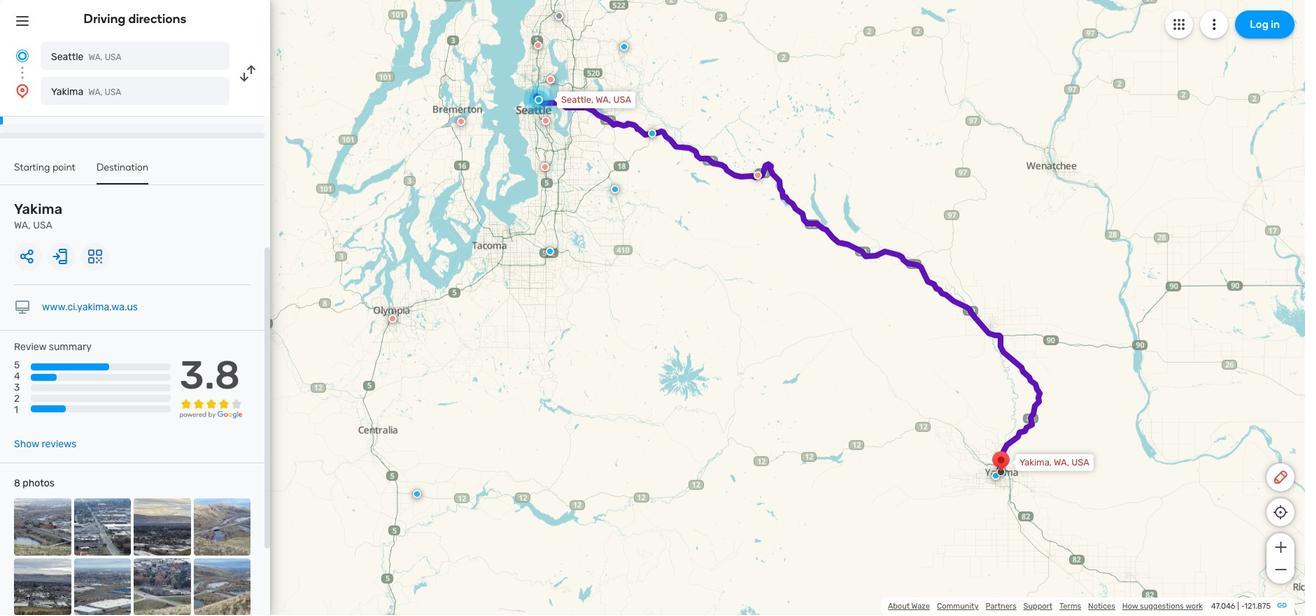 Task type: locate. For each thing, give the bounding box(es) containing it.
about
[[888, 603, 910, 612]]

wa,
[[88, 52, 103, 62], [88, 87, 103, 97], [596, 94, 611, 105], [14, 220, 31, 232], [1054, 458, 1069, 468]]

notices
[[1088, 603, 1115, 612]]

road closed image
[[534, 41, 542, 50], [754, 171, 762, 180]]

starting point
[[14, 162, 76, 174]]

directions
[[128, 11, 186, 27]]

yakima wa, usa
[[51, 86, 121, 98], [14, 201, 63, 232]]

3.8
[[180, 353, 240, 399]]

waze
[[912, 603, 930, 612]]

about waze community partners support terms notices how suggestions work
[[888, 603, 1203, 612]]

www.ci.yakima.wa.us
[[42, 302, 138, 314]]

47.046
[[1211, 603, 1235, 612]]

2
[[14, 394, 20, 405]]

wa, right yakima,
[[1054, 458, 1069, 468]]

usa down the driving
[[105, 52, 121, 62]]

photos
[[23, 478, 54, 490]]

1 vertical spatial yakima
[[14, 201, 63, 218]]

how
[[1122, 603, 1138, 612]]

1 vertical spatial yakima wa, usa
[[14, 201, 63, 232]]

police image
[[620, 43, 628, 51], [648, 129, 656, 138], [546, 248, 554, 256], [992, 472, 1000, 481], [413, 490, 421, 499]]

seattle
[[51, 51, 84, 63]]

reviews
[[42, 439, 76, 451]]

about waze link
[[888, 603, 930, 612]]

review summary
[[14, 342, 92, 353]]

partners link
[[986, 603, 1017, 612]]

terms
[[1060, 603, 1081, 612]]

1 vertical spatial road closed image
[[754, 171, 762, 180]]

image 5 of yakima, yakima image
[[14, 559, 71, 616]]

yakima
[[51, 86, 83, 98], [14, 201, 63, 218]]

starting point button
[[14, 162, 76, 183]]

yakima down starting point button
[[14, 201, 63, 218]]

show reviews
[[14, 439, 76, 451]]

image 8 of yakima, yakima image
[[194, 559, 251, 616]]

1 horizontal spatial road closed image
[[754, 171, 762, 180]]

yakima down the seattle
[[51, 86, 83, 98]]

partners
[[986, 603, 1017, 612]]

yakima wa, usa down starting point button
[[14, 201, 63, 232]]

usa down starting point button
[[33, 220, 52, 232]]

wa, right the seattle
[[88, 52, 103, 62]]

yakima wa, usa down 'seattle wa, usa'
[[51, 86, 121, 98]]

link image
[[1276, 600, 1288, 612]]

road closed image
[[547, 75, 555, 84], [542, 117, 550, 125], [457, 117, 465, 126], [541, 163, 549, 171], [388, 315, 397, 323]]

support link
[[1024, 603, 1053, 612]]

8 photos
[[14, 478, 54, 490]]

0 vertical spatial yakima
[[51, 86, 83, 98]]

5
[[14, 360, 20, 372]]

destination button
[[97, 162, 149, 185]]

8
[[14, 478, 20, 490]]

wa, right seattle,
[[596, 94, 611, 105]]

community
[[937, 603, 979, 612]]

4
[[14, 371, 20, 383]]

0 vertical spatial road closed image
[[534, 41, 542, 50]]

usa
[[105, 52, 121, 62], [105, 87, 121, 97], [613, 94, 631, 105], [33, 220, 52, 232], [1072, 458, 1090, 468]]

image 7 of yakima, yakima image
[[134, 559, 191, 616]]



Task type: vqa. For each thing, say whether or not it's contained in the screenshot.
'Image 6 of Yakima, Yakima'
yes



Task type: describe. For each thing, give the bounding box(es) containing it.
seattle, wa, usa
[[561, 94, 631, 105]]

destination
[[97, 162, 149, 174]]

wa, down starting point button
[[14, 220, 31, 232]]

wa, inside 'seattle wa, usa'
[[88, 52, 103, 62]]

wa, down 'seattle wa, usa'
[[88, 87, 103, 97]]

point
[[53, 162, 76, 174]]

-
[[1241, 603, 1244, 612]]

accident image
[[555, 12, 563, 20]]

seattle,
[[561, 94, 594, 105]]

driving directions
[[84, 11, 186, 27]]

|
[[1237, 603, 1239, 612]]

notices link
[[1088, 603, 1115, 612]]

computer image
[[14, 300, 31, 316]]

yakima,
[[1020, 458, 1052, 468]]

121.875
[[1244, 603, 1271, 612]]

terms link
[[1060, 603, 1081, 612]]

usa right seattle,
[[613, 94, 631, 105]]

3
[[14, 382, 20, 394]]

pencil image
[[1272, 470, 1289, 486]]

location image
[[14, 83, 31, 99]]

starting
[[14, 162, 50, 174]]

driving
[[84, 11, 126, 27]]

zoom out image
[[1272, 562, 1289, 579]]

work
[[1186, 603, 1203, 612]]

zoom in image
[[1272, 540, 1289, 556]]

how suggestions work link
[[1122, 603, 1203, 612]]

seattle wa, usa
[[51, 51, 121, 63]]

community link
[[937, 603, 979, 612]]

yakima, wa, usa
[[1020, 458, 1090, 468]]

www.ci.yakima.wa.us link
[[42, 302, 138, 314]]

usa down 'seattle wa, usa'
[[105, 87, 121, 97]]

support
[[1024, 603, 1053, 612]]

0 horizontal spatial road closed image
[[534, 41, 542, 50]]

image 6 of yakima, yakima image
[[74, 559, 131, 616]]

0 vertical spatial yakima wa, usa
[[51, 86, 121, 98]]

current location image
[[14, 48, 31, 64]]

summary
[[49, 342, 92, 353]]

image 4 of yakima, yakima image
[[194, 499, 251, 556]]

image 3 of yakima, yakima image
[[134, 499, 191, 556]]

image 2 of yakima, yakima image
[[74, 499, 131, 556]]

police image
[[611, 185, 619, 194]]

usa inside 'seattle wa, usa'
[[105, 52, 121, 62]]

1
[[14, 405, 18, 417]]

5 4 3 2 1
[[14, 360, 20, 417]]

show
[[14, 439, 39, 451]]

suggestions
[[1140, 603, 1184, 612]]

47.046 | -121.875
[[1211, 603, 1271, 612]]

usa right yakima,
[[1072, 458, 1090, 468]]

image 1 of yakima, yakima image
[[14, 499, 71, 556]]

review
[[14, 342, 46, 353]]



